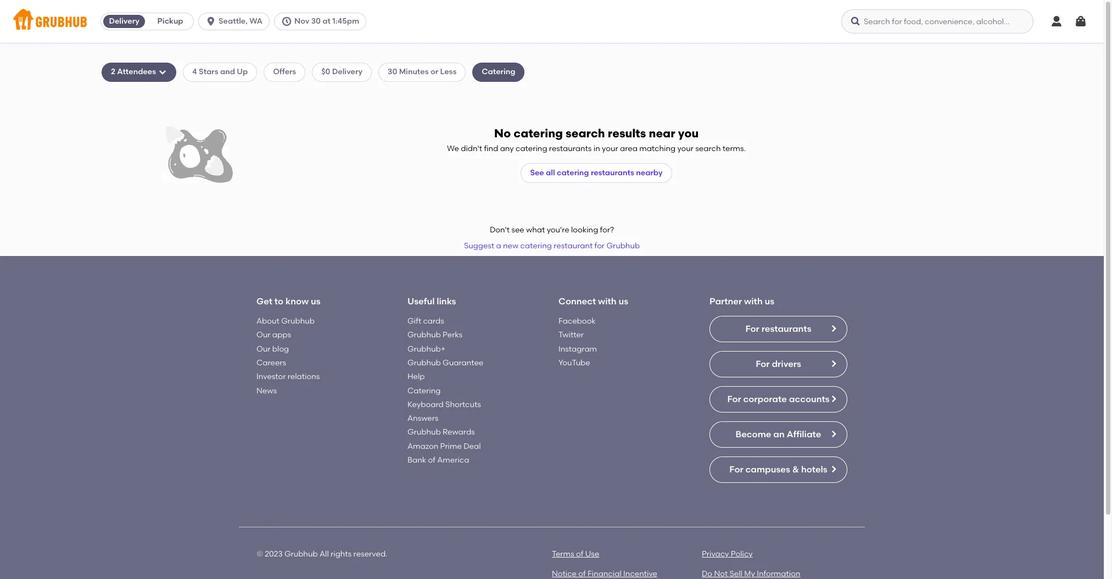 Task type: locate. For each thing, give the bounding box(es) containing it.
0 vertical spatial of
[[428, 456, 436, 465]]

find
[[484, 144, 499, 153]]

apps
[[272, 330, 291, 340]]

get to know us
[[257, 296, 321, 306]]

reserved.
[[354, 550, 388, 559]]

delivery button
[[101, 13, 147, 30]]

all
[[320, 550, 329, 559]]

grubhub left the all on the left of page
[[285, 550, 318, 559]]

with right partner
[[745, 296, 763, 306]]

bank of america link
[[408, 456, 470, 465]]

not
[[715, 570, 728, 579]]

youtube
[[559, 358, 591, 368]]

wa
[[250, 16, 263, 26]]

0 vertical spatial restaurants
[[549, 144, 592, 153]]

corporate
[[744, 394, 787, 404]]

1 vertical spatial restaurants
[[591, 168, 635, 177]]

search
[[566, 126, 605, 140], [696, 144, 721, 153]]

of right notice
[[579, 570, 586, 579]]

no catering search results near you main content
[[0, 43, 1105, 579]]

us for connect with us
[[619, 296, 629, 306]]

information
[[757, 570, 801, 579]]

2 right image from the top
[[830, 359, 839, 368]]

for left corporate
[[728, 394, 742, 404]]

svg image
[[1075, 15, 1088, 28], [206, 16, 217, 27], [851, 16, 862, 27]]

0 horizontal spatial with
[[598, 296, 617, 306]]

for for for campuses & hotels
[[730, 464, 744, 475]]

us right know
[[311, 296, 321, 306]]

0 horizontal spatial svg image
[[206, 16, 217, 27]]

1 vertical spatial search
[[696, 144, 721, 153]]

for for for corporate accounts
[[728, 394, 742, 404]]

with right the "connect"
[[598, 296, 617, 306]]

become
[[736, 429, 772, 440]]

catering right less
[[482, 67, 516, 77]]

30 left minutes
[[388, 67, 397, 77]]

nearby
[[636, 168, 663, 177]]

1 right image from the top
[[830, 324, 839, 333]]

minutes
[[399, 67, 429, 77]]

for down partner with us
[[746, 324, 760, 334]]

for for for drivers
[[756, 359, 770, 369]]

delivery left pickup
[[109, 16, 139, 26]]

restaurants inside the no catering search results near you we didn't find any catering restaurants in your area matching your search terms.
[[549, 144, 592, 153]]

0 horizontal spatial catering
[[408, 386, 441, 395]]

us right the "connect"
[[619, 296, 629, 306]]

2 horizontal spatial svg image
[[1051, 15, 1064, 28]]

our apps link
[[257, 330, 291, 340]]

for inside for drivers link
[[756, 359, 770, 369]]

for for for restaurants
[[746, 324, 760, 334]]

links
[[437, 296, 456, 306]]

2 us from the left
[[619, 296, 629, 306]]

your down you
[[678, 144, 694, 153]]

no catering search results near you we didn't find any catering restaurants in your area matching your search terms.
[[447, 126, 746, 153]]

0 horizontal spatial 30
[[311, 16, 321, 26]]

grubhub down gift cards link
[[408, 330, 441, 340]]

suggest a new catering restaurant for grubhub button
[[459, 236, 645, 256]]

restaurants left 'in'
[[549, 144, 592, 153]]

main navigation navigation
[[0, 0, 1105, 43]]

know
[[286, 296, 309, 306]]

0 horizontal spatial your
[[602, 144, 619, 153]]

grubhub+
[[408, 344, 446, 354]]

you're
[[547, 225, 570, 235]]

campuses
[[746, 464, 791, 475]]

catering right all
[[557, 168, 589, 177]]

for left campuses
[[730, 464, 744, 475]]

1 vertical spatial delivery
[[332, 67, 363, 77]]

in
[[594, 144, 601, 153]]

0 horizontal spatial delivery
[[109, 16, 139, 26]]

1 horizontal spatial 30
[[388, 67, 397, 77]]

nov 30 at 1:45pm
[[295, 16, 359, 26]]

for inside for campuses & hotels link
[[730, 464, 744, 475]]

1 horizontal spatial delivery
[[332, 67, 363, 77]]

with for connect
[[598, 296, 617, 306]]

30
[[311, 16, 321, 26], [388, 67, 397, 77]]

right image for for campuses & hotels
[[830, 465, 839, 474]]

terms.
[[723, 144, 746, 153]]

0 horizontal spatial svg image
[[158, 68, 167, 77]]

2 with from the left
[[745, 296, 763, 306]]

get
[[257, 296, 273, 306]]

facebook link
[[559, 317, 596, 326]]

for inside for corporate accounts link
[[728, 394, 742, 404]]

our down about
[[257, 330, 271, 340]]

for campuses & hotels
[[730, 464, 828, 475]]

for corporate accounts link
[[710, 386, 848, 413]]

do not sell my information
[[702, 570, 801, 579]]

2 horizontal spatial svg image
[[1075, 15, 1088, 28]]

right image inside become an affiliate link
[[830, 430, 839, 439]]

0 vertical spatial our
[[257, 330, 271, 340]]

grubhub down answers link
[[408, 428, 441, 437]]

incentive
[[624, 570, 658, 579]]

1 us from the left
[[311, 296, 321, 306]]

rights
[[331, 550, 352, 559]]

catering down what
[[521, 241, 552, 250]]

terms of use
[[552, 550, 600, 559]]

privacy
[[702, 550, 729, 559]]

notice of financial incentive link
[[552, 570, 658, 579]]

delivery
[[109, 16, 139, 26], [332, 67, 363, 77]]

1 vertical spatial our
[[257, 344, 271, 354]]

careers link
[[257, 358, 286, 368]]

terms
[[552, 550, 575, 559]]

facebook
[[559, 317, 596, 326]]

news link
[[257, 386, 277, 395]]

for left drivers at the bottom
[[756, 359, 770, 369]]

useful links
[[408, 296, 456, 306]]

twitter
[[559, 330, 584, 340]]

1 with from the left
[[598, 296, 617, 306]]

2 horizontal spatial us
[[765, 296, 775, 306]]

right image inside for restaurants link
[[830, 324, 839, 333]]

catering
[[482, 67, 516, 77], [408, 386, 441, 395]]

suggest a new catering restaurant for grubhub
[[464, 241, 640, 250]]

© 2023 grubhub all rights reserved.
[[257, 550, 388, 559]]

right image inside for drivers link
[[830, 359, 839, 368]]

near
[[649, 126, 676, 140]]

3 us from the left
[[765, 296, 775, 306]]

0 horizontal spatial search
[[566, 126, 605, 140]]

connect
[[559, 296, 596, 306]]

of inside "gift cards grubhub perks grubhub+ grubhub guarantee help catering keyboard shortcuts answers grubhub rewards amazon prime deal bank of america"
[[428, 456, 436, 465]]

1 horizontal spatial us
[[619, 296, 629, 306]]

1 vertical spatial of
[[576, 550, 584, 559]]

notice of financial incentive
[[552, 570, 658, 579]]

4 right image from the top
[[830, 465, 839, 474]]

us up for restaurants at the right of page
[[765, 296, 775, 306]]

right image inside for campuses & hotels link
[[830, 465, 839, 474]]

1 horizontal spatial your
[[678, 144, 694, 153]]

do
[[702, 570, 713, 579]]

svg image inside seattle, wa button
[[206, 16, 217, 27]]

0 vertical spatial search
[[566, 126, 605, 140]]

grubhub down know
[[281, 317, 315, 326]]

help
[[408, 372, 425, 382]]

30 inside "no catering search results near you" main content
[[388, 67, 397, 77]]

area
[[620, 144, 638, 153]]

partner with us
[[710, 296, 775, 306]]

search down you
[[696, 144, 721, 153]]

right image for become an affiliate
[[830, 430, 839, 439]]

for inside for restaurants link
[[746, 324, 760, 334]]

facebook twitter instagram youtube
[[559, 317, 597, 368]]

0 vertical spatial delivery
[[109, 16, 139, 26]]

restaurant
[[554, 241, 593, 250]]

right image for for drivers
[[830, 359, 839, 368]]

don't
[[490, 225, 510, 235]]

svg image inside nov 30 at 1:45pm button
[[281, 16, 292, 27]]

right image
[[830, 324, 839, 333], [830, 359, 839, 368], [830, 430, 839, 439], [830, 465, 839, 474]]

guarantee
[[443, 358, 484, 368]]

30 left "at"
[[311, 16, 321, 26]]

restaurants up drivers at the bottom
[[762, 324, 812, 334]]

you
[[679, 126, 699, 140]]

connect with us
[[559, 296, 629, 306]]

about grubhub link
[[257, 317, 315, 326]]

grubhub
[[607, 241, 640, 250], [281, 317, 315, 326], [408, 330, 441, 340], [408, 358, 441, 368], [408, 428, 441, 437], [285, 550, 318, 559]]

1:45pm
[[333, 16, 359, 26]]

of left use
[[576, 550, 584, 559]]

don't see what you're looking for?
[[490, 225, 614, 235]]

notice
[[552, 570, 577, 579]]

perks
[[443, 330, 463, 340]]

investor relations link
[[257, 372, 320, 382]]

grubhub inside 'about grubhub our apps our blog careers investor relations news'
[[281, 317, 315, 326]]

svg image
[[1051, 15, 1064, 28], [281, 16, 292, 27], [158, 68, 167, 77]]

1 vertical spatial 30
[[388, 67, 397, 77]]

1 your from the left
[[602, 144, 619, 153]]

3 right image from the top
[[830, 430, 839, 439]]

delivery right $0
[[332, 67, 363, 77]]

search up 'in'
[[566, 126, 605, 140]]

grubhub down for?
[[607, 241, 640, 250]]

for restaurants
[[746, 324, 812, 334]]

financial
[[588, 570, 622, 579]]

our
[[257, 330, 271, 340], [257, 344, 271, 354]]

restaurants
[[549, 144, 592, 153], [591, 168, 635, 177], [762, 324, 812, 334]]

1 horizontal spatial search
[[696, 144, 721, 153]]

delivery inside button
[[109, 16, 139, 26]]

to
[[275, 296, 284, 306]]

0 vertical spatial 30
[[311, 16, 321, 26]]

catering up keyboard
[[408, 386, 441, 395]]

1 horizontal spatial with
[[745, 296, 763, 306]]

2 vertical spatial of
[[579, 570, 586, 579]]

restaurants down 'in'
[[591, 168, 635, 177]]

delivery inside "no catering search results near you" main content
[[332, 67, 363, 77]]

our up careers
[[257, 344, 271, 354]]

1 horizontal spatial svg image
[[281, 16, 292, 27]]

or
[[431, 67, 439, 77]]

1 vertical spatial catering
[[408, 386, 441, 395]]

prime
[[441, 442, 462, 451]]

for
[[746, 324, 760, 334], [756, 359, 770, 369], [728, 394, 742, 404], [730, 464, 744, 475]]

cards
[[423, 317, 444, 326]]

your right 'in'
[[602, 144, 619, 153]]

for corporate accounts
[[728, 394, 830, 404]]

pickup button
[[147, 13, 193, 30]]

0 horizontal spatial us
[[311, 296, 321, 306]]

with for partner
[[745, 296, 763, 306]]

terms of use link
[[552, 550, 600, 559]]

of right bank on the left of the page
[[428, 456, 436, 465]]

1 horizontal spatial catering
[[482, 67, 516, 77]]



Task type: describe. For each thing, give the bounding box(es) containing it.
30 inside nov 30 at 1:45pm button
[[311, 16, 321, 26]]

useful
[[408, 296, 435, 306]]

0 vertical spatial catering
[[482, 67, 516, 77]]

of for notice
[[579, 570, 586, 579]]

see all catering restaurants nearby button
[[521, 163, 672, 183]]

youtube link
[[559, 358, 591, 368]]

for restaurants link
[[710, 316, 848, 342]]

gift cards link
[[408, 317, 444, 326]]

help link
[[408, 372, 425, 382]]

privacy policy
[[702, 550, 753, 559]]

grubhub guarantee link
[[408, 358, 484, 368]]

gift cards grubhub perks grubhub+ grubhub guarantee help catering keyboard shortcuts answers grubhub rewards amazon prime deal bank of america
[[408, 317, 484, 465]]

what
[[527, 225, 545, 235]]

catering up any
[[514, 126, 563, 140]]

grubhub down grubhub+
[[408, 358, 441, 368]]

4
[[192, 67, 197, 77]]

1 horizontal spatial svg image
[[851, 16, 862, 27]]

results
[[608, 126, 647, 140]]

become an affiliate link
[[710, 422, 848, 448]]

see all catering restaurants nearby
[[531, 168, 663, 177]]

$0
[[322, 67, 330, 77]]

nov
[[295, 16, 310, 26]]

4 stars and up
[[192, 67, 248, 77]]

less
[[440, 67, 457, 77]]

new
[[503, 241, 519, 250]]

pickup
[[158, 16, 183, 26]]

for
[[595, 241, 605, 250]]

of for terms
[[576, 550, 584, 559]]

2 your from the left
[[678, 144, 694, 153]]

catering link
[[408, 386, 441, 395]]

hotels
[[802, 464, 828, 475]]

see
[[531, 168, 544, 177]]

catering inside "gift cards grubhub perks grubhub+ grubhub guarantee help catering keyboard shortcuts answers grubhub rewards amazon prime deal bank of america"
[[408, 386, 441, 395]]

for drivers
[[756, 359, 802, 369]]

grubhub rewards link
[[408, 428, 475, 437]]

deal
[[464, 442, 481, 451]]

drivers
[[772, 359, 802, 369]]

instagram link
[[559, 344, 597, 354]]

$0 delivery
[[322, 67, 363, 77]]

keyboard shortcuts link
[[408, 400, 481, 409]]

matching
[[640, 144, 676, 153]]

catering inside button
[[521, 241, 552, 250]]

all
[[546, 168, 555, 177]]

an
[[774, 429, 785, 440]]

keyboard
[[408, 400, 444, 409]]

grubhub+ link
[[408, 344, 446, 354]]

relations
[[288, 372, 320, 382]]

restaurants inside "button"
[[591, 168, 635, 177]]

for campuses & hotels link
[[710, 457, 848, 483]]

about grubhub our apps our blog careers investor relations news
[[257, 317, 320, 395]]

any
[[500, 144, 514, 153]]

looking
[[572, 225, 599, 235]]

grubhub perks link
[[408, 330, 463, 340]]

1 our from the top
[[257, 330, 271, 340]]

2
[[111, 67, 115, 77]]

nov 30 at 1:45pm button
[[274, 13, 371, 30]]

rewards
[[443, 428, 475, 437]]

grubhub inside suggest a new catering restaurant for grubhub button
[[607, 241, 640, 250]]

seattle, wa
[[219, 16, 263, 26]]

blog
[[272, 344, 289, 354]]

for drivers link
[[710, 351, 848, 378]]

do not sell my information link
[[702, 570, 801, 579]]

answers
[[408, 414, 439, 423]]

see
[[512, 225, 525, 235]]

©
[[257, 550, 263, 559]]

gift
[[408, 317, 422, 326]]

seattle,
[[219, 16, 248, 26]]

offers
[[273, 67, 296, 77]]

Search for food, convenience, alcohol... search field
[[842, 9, 1034, 34]]

right image
[[830, 395, 839, 403]]

2 our from the top
[[257, 344, 271, 354]]

about
[[257, 317, 280, 326]]

investor
[[257, 372, 286, 382]]

catering inside "button"
[[557, 168, 589, 177]]

become an affiliate
[[736, 429, 822, 440]]

2023
[[265, 550, 283, 559]]

us for partner with us
[[765, 296, 775, 306]]

answers link
[[408, 414, 439, 423]]

policy
[[731, 550, 753, 559]]

right image for for restaurants
[[830, 324, 839, 333]]

accounts
[[790, 394, 830, 404]]

didn't
[[461, 144, 483, 153]]

no
[[494, 126, 511, 140]]

stars
[[199, 67, 218, 77]]

30 minutes or less
[[388, 67, 457, 77]]

2 vertical spatial restaurants
[[762, 324, 812, 334]]

a
[[496, 241, 502, 250]]

catering right any
[[516, 144, 548, 153]]

use
[[586, 550, 600, 559]]



Task type: vqa. For each thing, say whether or not it's contained in the screenshot.
MUFFIN
no



